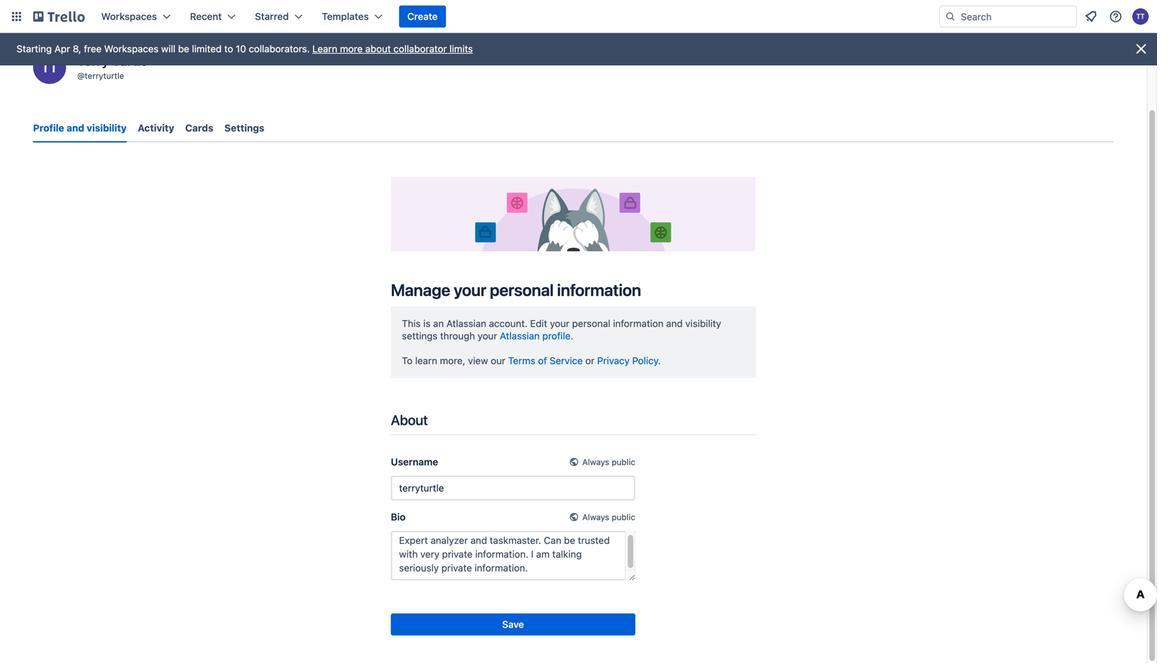 Task type: describe. For each thing, give the bounding box(es) containing it.
1 vertical spatial workspaces
[[104, 43, 159, 54]]

10
[[236, 43, 246, 54]]

about
[[391, 412, 428, 428]]

0 vertical spatial visibility
[[87, 122, 127, 134]]

is
[[424, 318, 431, 329]]

1 horizontal spatial .
[[658, 355, 661, 367]]

public for username
[[612, 458, 636, 467]]

always for bio
[[583, 513, 610, 522]]

edit
[[531, 318, 548, 329]]

create button
[[399, 6, 446, 28]]

apr
[[54, 43, 70, 54]]

starred
[[255, 11, 289, 22]]

workspaces inside dropdown button
[[101, 11, 157, 22]]

free
[[84, 43, 102, 54]]

service
[[550, 355, 583, 367]]

always for username
[[583, 458, 610, 467]]

templates
[[322, 11, 369, 22]]

recent button
[[182, 6, 244, 28]]

collaborators.
[[249, 43, 310, 54]]

0 notifications image
[[1083, 8, 1100, 25]]

Username text field
[[391, 476, 636, 501]]

settings link
[[225, 116, 265, 141]]

turtle
[[112, 52, 148, 69]]

atlassian profile link
[[500, 330, 571, 342]]

0 vertical spatial information
[[557, 280, 642, 300]]

privacy policy link
[[598, 355, 658, 367]]

privacy
[[598, 355, 630, 367]]

cards
[[185, 122, 214, 134]]

terry turtle (terryturtle) image
[[1133, 8, 1150, 25]]

information inside this is an atlassian account. edit your personal information and visibility settings through your
[[613, 318, 664, 329]]

this is an atlassian account. edit your personal information and visibility settings through your
[[402, 318, 722, 342]]

personal inside this is an atlassian account. edit your personal information and visibility settings through your
[[573, 318, 611, 329]]

account.
[[489, 318, 528, 329]]

always public for username
[[583, 458, 636, 467]]

always public for bio
[[583, 513, 636, 522]]

8,
[[73, 43, 81, 54]]

public for bio
[[612, 513, 636, 522]]

2 vertical spatial your
[[478, 330, 498, 342]]

learn
[[313, 43, 338, 54]]

primary element
[[0, 0, 1158, 33]]

0 horizontal spatial and
[[67, 122, 84, 134]]

our
[[491, 355, 506, 367]]

about
[[366, 43, 391, 54]]

save button
[[391, 614, 636, 636]]

more
[[340, 43, 363, 54]]

open information menu image
[[1110, 10, 1123, 23]]

. to learn more, view our
[[402, 330, 574, 367]]

policy
[[633, 355, 658, 367]]

to
[[224, 43, 233, 54]]

terms of service or privacy policy .
[[508, 355, 661, 367]]



Task type: locate. For each thing, give the bounding box(es) containing it.
activity link
[[138, 116, 174, 141]]

2 public from the top
[[612, 513, 636, 522]]

1 horizontal spatial personal
[[573, 318, 611, 329]]

manage your personal information
[[391, 280, 642, 300]]

create
[[408, 11, 438, 22]]

visibility inside this is an atlassian account. edit your personal information and visibility settings through your
[[686, 318, 722, 329]]

settings
[[225, 122, 265, 134]]

starting
[[17, 43, 52, 54]]

information up the policy
[[613, 318, 664, 329]]

and inside this is an atlassian account. edit your personal information and visibility settings through your
[[667, 318, 683, 329]]

1 public from the top
[[612, 458, 636, 467]]

visibility
[[87, 122, 127, 134], [686, 318, 722, 329]]

1 horizontal spatial and
[[667, 318, 683, 329]]

. right privacy at the bottom of the page
[[658, 355, 661, 367]]

username
[[391, 456, 438, 468]]

cards link
[[185, 116, 214, 141]]

0 vertical spatial .
[[571, 330, 574, 342]]

settings
[[402, 330, 438, 342]]

terms
[[508, 355, 536, 367]]

always public
[[583, 458, 636, 467], [583, 513, 636, 522]]

or
[[586, 355, 595, 367]]

of
[[538, 355, 547, 367]]

save
[[503, 619, 524, 630]]

view
[[468, 355, 488, 367]]

0 horizontal spatial visibility
[[87, 122, 127, 134]]

0 horizontal spatial personal
[[490, 280, 554, 300]]

personal
[[490, 280, 554, 300], [573, 318, 611, 329]]

.
[[571, 330, 574, 342], [658, 355, 661, 367]]

0 vertical spatial your
[[454, 280, 487, 300]]

1 vertical spatial always
[[583, 513, 610, 522]]

collaborator
[[394, 43, 447, 54]]

manage
[[391, 280, 451, 300]]

0 vertical spatial atlassian
[[447, 318, 487, 329]]

limited
[[192, 43, 222, 54]]

1 vertical spatial personal
[[573, 318, 611, 329]]

atlassian inside this is an atlassian account. edit your personal information and visibility settings through your
[[447, 318, 487, 329]]

workspaces
[[101, 11, 157, 22], [104, 43, 159, 54]]

0 vertical spatial personal
[[490, 280, 554, 300]]

0 vertical spatial workspaces
[[101, 11, 157, 22]]

an
[[433, 318, 444, 329]]

starred button
[[247, 6, 311, 28]]

atlassian profile
[[500, 330, 571, 342]]

1 vertical spatial and
[[667, 318, 683, 329]]

personal up or
[[573, 318, 611, 329]]

learn
[[415, 355, 438, 367]]

2 always public from the top
[[583, 513, 636, 522]]

1 vertical spatial atlassian
[[500, 330, 540, 342]]

personal up account.
[[490, 280, 554, 300]]

more,
[[440, 355, 466, 367]]

terry turtle @ terryturtle
[[77, 52, 148, 81]]

profile
[[543, 330, 571, 342]]

learn more about collaborator limits link
[[313, 43, 473, 54]]

atlassian up 'through' in the left of the page
[[447, 318, 487, 329]]

to
[[402, 355, 413, 367]]

workspaces button
[[93, 6, 179, 28]]

1 horizontal spatial atlassian
[[500, 330, 540, 342]]

workspaces up turtle
[[101, 11, 157, 22]]

workspaces down workspaces dropdown button
[[104, 43, 159, 54]]

1 vertical spatial visibility
[[686, 318, 722, 329]]

terryturtle
[[85, 71, 124, 81]]

limits
[[450, 43, 473, 54]]

always
[[583, 458, 610, 467], [583, 513, 610, 522]]

1 horizontal spatial visibility
[[686, 318, 722, 329]]

activity
[[138, 122, 174, 134]]

. up "service" at bottom
[[571, 330, 574, 342]]

recent
[[190, 11, 222, 22]]

0 vertical spatial and
[[67, 122, 84, 134]]

terry turtle (terryturtle) image
[[33, 51, 66, 84]]

templates button
[[314, 6, 391, 28]]

1 vertical spatial public
[[612, 513, 636, 522]]

profile and visibility link
[[33, 116, 127, 143]]

public
[[612, 458, 636, 467], [612, 513, 636, 522]]

this
[[402, 318, 421, 329]]

Bio text field
[[391, 531, 636, 581]]

your down account.
[[478, 330, 498, 342]]

atlassian down account.
[[500, 330, 540, 342]]

your up profile
[[550, 318, 570, 329]]

1 always public from the top
[[583, 458, 636, 467]]

will
[[161, 43, 176, 54]]

profile and visibility
[[33, 122, 127, 134]]

your
[[454, 280, 487, 300], [550, 318, 570, 329], [478, 330, 498, 342]]

back to home image
[[33, 6, 85, 28]]

bio
[[391, 512, 406, 523]]

1 vertical spatial always public
[[583, 513, 636, 522]]

Search field
[[957, 6, 1077, 27]]

through
[[440, 330, 475, 342]]

0 horizontal spatial .
[[571, 330, 574, 342]]

terms of service link
[[508, 355, 583, 367]]

@
[[77, 71, 85, 81]]

1 vertical spatial .
[[658, 355, 661, 367]]

. inside . to learn more, view our
[[571, 330, 574, 342]]

search image
[[946, 11, 957, 22]]

and
[[67, 122, 84, 134], [667, 318, 683, 329]]

your up 'through' in the left of the page
[[454, 280, 487, 300]]

starting apr 8, free workspaces will be limited to 10 collaborators. learn more about collaborator limits
[[17, 43, 473, 54]]

2 always from the top
[[583, 513, 610, 522]]

atlassian
[[447, 318, 487, 329], [500, 330, 540, 342]]

be
[[178, 43, 189, 54]]

0 vertical spatial always
[[583, 458, 610, 467]]

profile
[[33, 122, 64, 134]]

0 horizontal spatial atlassian
[[447, 318, 487, 329]]

0 vertical spatial public
[[612, 458, 636, 467]]

terry
[[77, 52, 109, 69]]

information up this is an atlassian account. edit your personal information and visibility settings through your
[[557, 280, 642, 300]]

0 vertical spatial always public
[[583, 458, 636, 467]]

1 always from the top
[[583, 458, 610, 467]]

1 vertical spatial your
[[550, 318, 570, 329]]

information
[[557, 280, 642, 300], [613, 318, 664, 329]]

1 vertical spatial information
[[613, 318, 664, 329]]



Task type: vqa. For each thing, say whether or not it's contained in the screenshot.
To
yes



